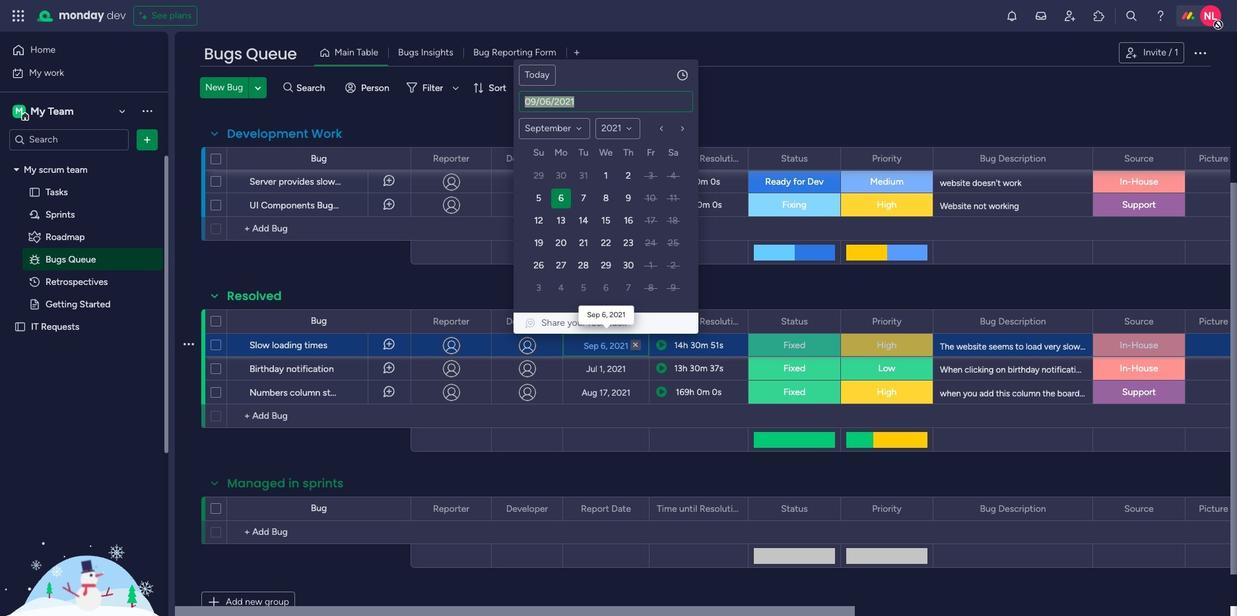 Task type: locate. For each thing, give the bounding box(es) containing it.
1 vertical spatial public board image
[[14, 321, 26, 333]]

2 + add bug text field from the top
[[234, 525, 405, 541]]

see plans image
[[140, 8, 152, 24]]

0 vertical spatial public board image
[[28, 186, 41, 198]]

workspace options image
[[141, 105, 154, 118]]

my work image
[[12, 67, 24, 79]]

arrow down image
[[448, 80, 464, 96]]

search everything image
[[1126, 9, 1139, 22]]

0 vertical spatial + add bug text field
[[234, 409, 405, 425]]

add view image
[[574, 48, 580, 58]]

list box
[[0, 156, 168, 517]]

workspace selection element
[[13, 103, 76, 121]]

sunday element
[[528, 145, 550, 165]]

v2 search image
[[284, 80, 293, 95]]

1 vertical spatial + add bug text field
[[234, 525, 405, 541]]

None field
[[201, 43, 300, 65], [224, 126, 346, 143], [430, 152, 473, 166], [503, 152, 552, 166], [578, 152, 635, 166], [654, 152, 744, 166], [778, 152, 812, 166], [869, 152, 906, 166], [977, 152, 1050, 166], [1122, 152, 1158, 166], [1196, 152, 1238, 166], [224, 288, 285, 305], [430, 315, 473, 329], [503, 315, 552, 329], [578, 315, 635, 329], [654, 315, 744, 329], [778, 315, 812, 329], [869, 315, 906, 329], [977, 315, 1050, 329], [1122, 315, 1158, 329], [1196, 315, 1238, 329], [224, 476, 347, 493], [430, 502, 473, 517], [503, 502, 552, 517], [578, 502, 635, 517], [654, 502, 744, 517], [778, 502, 812, 517], [869, 502, 906, 517], [977, 502, 1050, 517], [1122, 502, 1158, 517], [1196, 502, 1238, 517], [201, 43, 300, 65], [224, 126, 346, 143], [430, 152, 473, 166], [503, 152, 552, 166], [578, 152, 635, 166], [654, 152, 744, 166], [778, 152, 812, 166], [869, 152, 906, 166], [977, 152, 1050, 166], [1122, 152, 1158, 166], [1196, 152, 1238, 166], [224, 288, 285, 305], [430, 315, 473, 329], [503, 315, 552, 329], [578, 315, 635, 329], [654, 315, 744, 329], [778, 315, 812, 329], [869, 315, 906, 329], [977, 315, 1050, 329], [1122, 315, 1158, 329], [1196, 315, 1238, 329], [224, 476, 347, 493], [430, 502, 473, 517], [503, 502, 552, 517], [578, 502, 635, 517], [654, 502, 744, 517], [778, 502, 812, 517], [869, 502, 906, 517], [977, 502, 1050, 517], [1122, 502, 1158, 517], [1196, 502, 1238, 517]]

grid
[[528, 145, 685, 300]]

public board image
[[28, 186, 41, 198], [14, 321, 26, 333]]

apps image
[[1093, 9, 1106, 22]]

options image
[[1193, 45, 1209, 61], [141, 133, 154, 146], [730, 148, 739, 170], [184, 165, 194, 197], [184, 189, 194, 221], [915, 311, 924, 333], [184, 377, 194, 409], [544, 498, 554, 521], [730, 498, 739, 521]]

noah lott image
[[1201, 5, 1222, 26]]

+ Add Bug text field
[[234, 409, 405, 425], [234, 525, 405, 541]]

public board image
[[28, 298, 41, 311]]

lottie animation image
[[0, 484, 168, 617]]

option
[[0, 158, 168, 161]]

lottie animation element
[[0, 484, 168, 617]]

workspace image
[[13, 104, 26, 119]]

row group
[[528, 165, 685, 300]]

invite members image
[[1064, 9, 1077, 22]]

Search in workspace field
[[28, 132, 110, 147]]

saturday element
[[663, 145, 685, 165]]

options image
[[473, 148, 482, 170], [1075, 148, 1084, 170], [473, 311, 482, 333], [730, 311, 739, 333], [822, 311, 832, 333], [1075, 311, 1084, 333], [1167, 311, 1176, 333], [184, 329, 194, 361], [184, 353, 194, 385], [473, 498, 482, 521], [631, 498, 640, 521], [1075, 498, 1084, 521]]



Task type: vqa. For each thing, say whether or not it's contained in the screenshot.
third row from the bottom
no



Task type: describe. For each thing, give the bounding box(es) containing it.
+ Add Bug text field
[[234, 221, 405, 237]]

add time image
[[676, 69, 690, 82]]

next image
[[678, 124, 688, 134]]

thursday element
[[618, 145, 640, 165]]

notifications image
[[1006, 9, 1019, 22]]

0 horizontal spatial public board image
[[14, 321, 26, 333]]

angle down image
[[255, 83, 261, 93]]

caret down image
[[14, 165, 19, 174]]

Search field
[[293, 79, 333, 97]]

home image
[[12, 44, 25, 57]]

friday element
[[640, 145, 663, 165]]

september image
[[574, 124, 585, 134]]

1 horizontal spatial public board image
[[28, 186, 41, 198]]

wednesday element
[[595, 145, 618, 165]]

inbox image
[[1035, 9, 1048, 22]]

Date field
[[520, 92, 693, 112]]

previous image
[[657, 124, 667, 134]]

monday element
[[550, 145, 573, 165]]

2021 image
[[624, 124, 635, 134]]

1 + add bug text field from the top
[[234, 409, 405, 425]]

tuesday element
[[573, 145, 595, 165]]

help image
[[1155, 9, 1168, 22]]

select product image
[[12, 9, 25, 22]]



